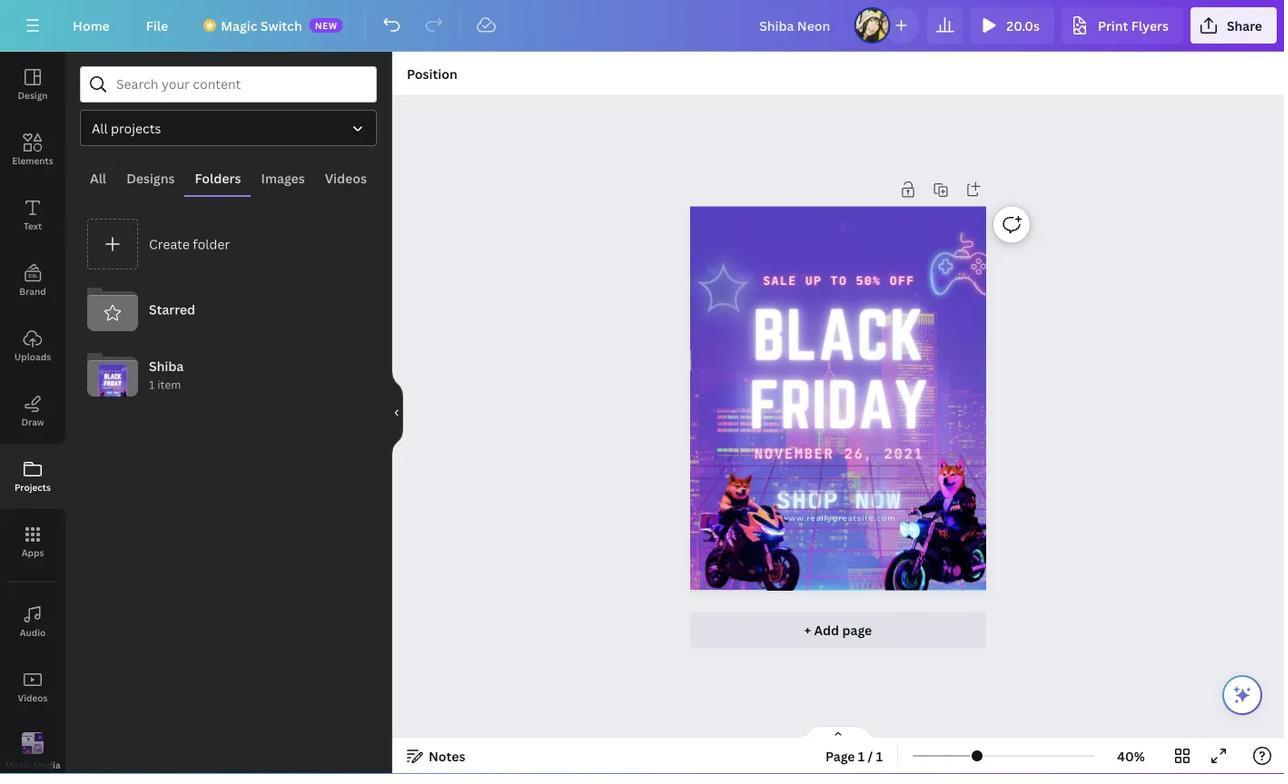 Task type: vqa. For each thing, say whether or not it's contained in the screenshot.
"Search for invoice ID"
no



Task type: describe. For each thing, give the bounding box(es) containing it.
2 horizontal spatial 1
[[876, 748, 883, 765]]

apps button
[[0, 510, 65, 575]]

november 26, 2021
[[754, 446, 924, 463]]

draw button
[[0, 379, 65, 444]]

shop
[[776, 486, 839, 515]]

text button
[[0, 183, 65, 248]]

20.0s
[[1007, 17, 1040, 34]]

brand
[[19, 285, 46, 297]]

up
[[805, 274, 822, 288]]

images
[[261, 169, 305, 187]]

1 horizontal spatial videos
[[325, 169, 367, 187]]

uploads
[[14, 351, 51, 363]]

2021
[[884, 446, 924, 463]]

draw
[[21, 416, 44, 428]]

Design title text field
[[745, 7, 847, 44]]

starred
[[149, 301, 195, 318]]

projects button
[[0, 444, 65, 510]]

elements
[[12, 154, 53, 167]]

media
[[33, 760, 60, 772]]

home link
[[58, 7, 124, 44]]

now
[[855, 486, 902, 515]]

canva assistant image
[[1232, 685, 1253, 707]]

starred button
[[80, 277, 377, 342]]

1 vertical spatial videos button
[[0, 655, 65, 720]]

create folder button
[[80, 212, 377, 277]]

file button
[[131, 7, 183, 44]]

shop now
[[776, 486, 902, 515]]

Select ownership filter button
[[80, 110, 377, 146]]

text
[[24, 220, 42, 232]]

create
[[149, 236, 190, 253]]

page 1 / 1
[[826, 748, 883, 765]]

designs
[[126, 169, 175, 187]]

shiba
[[149, 358, 184, 375]]

print
[[1098, 17, 1128, 34]]

share
[[1227, 17, 1262, 34]]

0 vertical spatial videos button
[[315, 161, 377, 195]]

share button
[[1191, 7, 1277, 44]]

friday
[[749, 369, 928, 441]]

folder
[[193, 236, 230, 253]]

projects
[[111, 119, 161, 137]]

elements button
[[0, 117, 65, 183]]

side panel tab list
[[0, 52, 65, 775]]

20.0s button
[[970, 7, 1054, 44]]

magic switch
[[221, 17, 302, 34]]

50%
[[856, 274, 881, 288]]

main menu bar
[[0, 0, 1284, 52]]

projects
[[15, 481, 51, 494]]



Task type: locate. For each thing, give the bounding box(es) containing it.
all button
[[80, 161, 116, 195]]

switch
[[260, 17, 302, 34]]

page
[[826, 748, 855, 765]]

brand button
[[0, 248, 65, 313]]

/
[[868, 748, 873, 765]]

videos button right the images
[[315, 161, 377, 195]]

1 for /
[[858, 748, 865, 765]]

0 horizontal spatial magic
[[5, 760, 31, 772]]

+
[[804, 622, 811, 639]]

1 horizontal spatial videos button
[[315, 161, 377, 195]]

1 right / at the right bottom of the page
[[876, 748, 883, 765]]

0 horizontal spatial videos
[[18, 692, 48, 704]]

40%
[[1117, 748, 1145, 765]]

sale up to 50% off
[[763, 274, 915, 288]]

images button
[[251, 161, 315, 195]]

hide image
[[391, 370, 403, 457]]

flyers
[[1131, 17, 1169, 34]]

sale
[[763, 274, 797, 288]]

magic left switch on the top left of the page
[[221, 17, 257, 34]]

audio button
[[0, 589, 65, 655]]

position
[[407, 65, 457, 82]]

0 horizontal spatial videos button
[[0, 655, 65, 720]]

0 vertical spatial magic
[[221, 17, 257, 34]]

add
[[814, 622, 839, 639]]

item
[[157, 377, 181, 392]]

www.reallygreatsite.com
[[781, 514, 896, 524]]

1 left / at the right bottom of the page
[[858, 748, 865, 765]]

november
[[754, 446, 834, 463]]

print flyers
[[1098, 17, 1169, 34]]

uploads button
[[0, 313, 65, 379]]

videos button
[[315, 161, 377, 195], [0, 655, 65, 720]]

videos button down audio
[[0, 655, 65, 720]]

all left projects
[[92, 119, 108, 137]]

+ add page
[[804, 622, 872, 639]]

folders button
[[185, 161, 251, 195]]

all inside all button
[[90, 169, 106, 187]]

1 horizontal spatial 1
[[858, 748, 865, 765]]

create folder
[[149, 236, 230, 253]]

magic inside main menu bar
[[221, 17, 257, 34]]

off
[[890, 274, 915, 288]]

new
[[315, 19, 338, 31]]

all left designs
[[90, 169, 106, 187]]

1 vertical spatial videos
[[18, 692, 48, 704]]

1 inside shiba 1 item
[[149, 377, 155, 392]]

apps
[[21, 547, 44, 559]]

black
[[753, 297, 925, 373]]

show pages image
[[795, 726, 882, 740]]

designs button
[[116, 161, 185, 195]]

1 vertical spatial all
[[90, 169, 106, 187]]

videos
[[325, 169, 367, 187], [18, 692, 48, 704]]

40% button
[[1102, 742, 1161, 771]]

videos right images button
[[325, 169, 367, 187]]

videos up 'magic media' button
[[18, 692, 48, 704]]

colorful spotlight image
[[690, 240, 945, 642], [818, 246, 1073, 647]]

home
[[73, 17, 110, 34]]

notes
[[429, 748, 465, 765]]

0 vertical spatial all
[[92, 119, 108, 137]]

0 vertical spatial videos
[[325, 169, 367, 187]]

magic media
[[5, 760, 60, 772]]

notes button
[[400, 742, 473, 771]]

all
[[92, 119, 108, 137], [90, 169, 106, 187]]

position button
[[400, 59, 465, 88]]

1 horizontal spatial magic
[[221, 17, 257, 34]]

page
[[842, 622, 872, 639]]

shiba 1 item
[[149, 358, 184, 392]]

design
[[18, 89, 48, 101]]

all for all
[[90, 169, 106, 187]]

Search your content search field
[[116, 67, 365, 102]]

magic inside button
[[5, 760, 31, 772]]

1 for item
[[149, 377, 155, 392]]

audio
[[20, 627, 46, 639]]

all projects
[[92, 119, 161, 137]]

file
[[146, 17, 168, 34]]

folders
[[195, 169, 241, 187]]

magic left 'media'
[[5, 760, 31, 772]]

to
[[831, 274, 847, 288]]

magic for magic switch
[[221, 17, 257, 34]]

0 horizontal spatial 1
[[149, 377, 155, 392]]

+ add page button
[[690, 612, 987, 649]]

magic media button
[[0, 720, 65, 775]]

videos inside side panel tab list
[[18, 692, 48, 704]]

magic
[[221, 17, 257, 34], [5, 760, 31, 772]]

magic for magic media
[[5, 760, 31, 772]]

all inside "select ownership filter" button
[[92, 119, 108, 137]]

1
[[149, 377, 155, 392], [858, 748, 865, 765], [876, 748, 883, 765]]

1 vertical spatial magic
[[5, 760, 31, 772]]

1 left the item
[[149, 377, 155, 392]]

print flyers button
[[1062, 7, 1183, 44]]

design button
[[0, 52, 65, 117]]

26,
[[844, 446, 874, 463]]

all for all projects
[[92, 119, 108, 137]]



